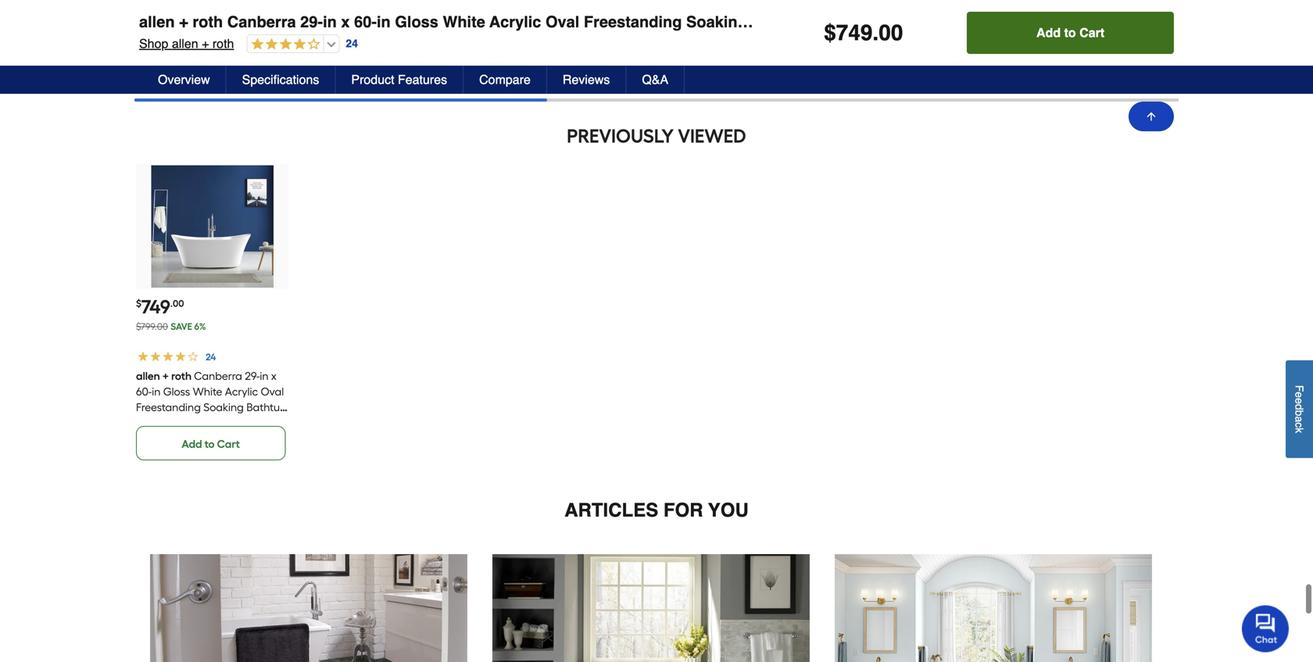 Task type: locate. For each thing, give the bounding box(es) containing it.
0 horizontal spatial $
[[136, 298, 141, 309]]

roth down save
[[171, 369, 192, 383]]

2 vertical spatial allen
[[136, 369, 160, 383]]

749 for .
[[836, 20, 873, 45]]

1 list item from the left
[[136, 0, 289, 80]]

add down canberra 29-in x 60-in gloss white acrylic oval freestanding soaking bathtub with drain (reversible drain)
[[182, 437, 202, 451]]

2 piece from the left
[[930, 4, 957, 17]]

handle
[[136, 4, 171, 17]]

shower inside 48-in x 34-in x 78-in carrara white 9-piece shower wall surround
[[959, 4, 997, 17]]

24
[[346, 37, 358, 50]]

1 vertical spatial soaking
[[203, 401, 244, 414]]

1 horizontal spatial surround
[[871, 20, 917, 33]]

gloss
[[541, 4, 568, 17], [395, 13, 439, 31], [163, 385, 190, 398]]

freestanding down 32-
[[584, 13, 682, 31]]

surround down everedge
[[534, 20, 580, 33]]

60- inside everedge 32-in x 60-in x 61-in high gloss white 3-piece bathtub surround
[[604, 0, 620, 2]]

0 vertical spatial acrylic
[[489, 13, 541, 31]]

0 horizontal spatial piece
[[613, 4, 639, 17]]

1 vertical spatial shower
[[136, 35, 173, 49]]

+ down $799.00 save 6%
[[162, 369, 169, 383]]

add to cart for everedge 32-in x 60-in x 61-in high gloss white 3-piece bathtub surround
[[537, 57, 595, 70]]

0 horizontal spatial soaking
[[203, 401, 244, 414]]

0 vertical spatial 60-
[[604, 0, 620, 2]]

surround inside everedge 32-in x 60-in x 61-in high gloss white 3-piece bathtub surround
[[534, 20, 580, 33]]

e
[[1294, 392, 1306, 398], [1294, 398, 1306, 404]]

2 vertical spatial 60-
[[136, 385, 152, 398]]

2 surround from the left
[[871, 20, 917, 33]]

0 vertical spatial shower
[[959, 4, 997, 17]]

add down tape
[[1037, 25, 1061, 40]]

5 list item from the left
[[847, 0, 1000, 80]]

1 vertical spatial +
[[202, 36, 209, 51]]

$ left wall
[[824, 20, 836, 45]]

1 surround from the left
[[534, 20, 580, 33]]

0 vertical spatial roth
[[193, 13, 223, 31]]

list item containing 48-in x 34-in x 78-in carrara white 9-piece shower wall surround
[[847, 0, 1000, 80]]

acrylic inside canberra 29-in x 60-in gloss white acrylic oval freestanding soaking bathtub with drain (reversible drain)
[[225, 385, 258, 398]]

f
[[1294, 385, 1306, 392]]

with inside canberra 29-in x 60-in gloss white acrylic oval freestanding soaking bathtub with drain (reversible drain)
[[136, 416, 157, 429]]

cart inside tf0047 brush nickel 1- handle freestanding high-arc bathtub faucet with hand shower (valve included) add to cart
[[217, 57, 240, 70]]

add to cart link
[[136, 45, 286, 80], [314, 45, 463, 80], [491, 45, 641, 80], [669, 45, 819, 80], [847, 45, 997, 80], [1025, 45, 1174, 80], [136, 426, 286, 460]]

1 horizontal spatial soaking
[[686, 13, 747, 31]]

add up overview at the top left of the page
[[182, 57, 202, 70]]

0 vertical spatial drain
[[851, 13, 891, 31]]

0 vertical spatial soaking
[[686, 13, 747, 31]]

2 horizontal spatial +
[[202, 36, 209, 51]]

9-
[[921, 4, 930, 17]]

with left wall
[[815, 13, 846, 31]]

$ 749 .00
[[136, 295, 184, 318]]

with down allen + roth on the bottom of page
[[136, 416, 157, 429]]

+ inside 749 list item
[[162, 369, 169, 383]]

in
[[584, 0, 593, 2], [620, 0, 628, 2], [920, 0, 929, 2], [955, 0, 964, 2], [989, 0, 998, 2], [1076, 0, 1085, 2], [504, 4, 513, 17], [323, 13, 337, 31], [377, 13, 391, 31], [356, 35, 365, 49], [260, 369, 269, 383], [152, 385, 161, 398]]

2 vertical spatial +
[[162, 369, 169, 383]]

white inside everedge 32-in x 60-in x 61-in high gloss white 3-piece bathtub surround
[[571, 4, 601, 17]]

0 horizontal spatial +
[[162, 369, 169, 383]]

0 horizontal spatial drain)
[[245, 416, 275, 429]]

drain
[[851, 13, 891, 31], [160, 416, 186, 429]]

allen
[[139, 13, 175, 31], [172, 36, 198, 51], [136, 369, 160, 383]]

1 vertical spatial $
[[136, 298, 141, 309]]

add to cart up the reviews
[[537, 57, 595, 70]]

1 e from the top
[[1294, 392, 1306, 398]]

(reversible down 34- at the right
[[895, 13, 979, 31]]

2-
[[433, 4, 442, 17]]

0.5-in x 21-ft plumber's tape link
[[1025, 0, 1177, 34], [1025, 0, 1168, 17]]

1 vertical spatial (reversible
[[189, 416, 242, 429]]

add down everedge 32-in x 60-in x 61-in high gloss white 3-piece bathtub surround
[[537, 57, 558, 70]]

cart up product features
[[395, 57, 418, 70]]

6 list item from the left
[[1025, 0, 1177, 80]]

0 horizontal spatial 60-
[[136, 385, 152, 398]]

bathtub inside canberra 29-in x 60-in gloss white acrylic oval freestanding soaking bathtub with drain (reversible drain)
[[246, 401, 287, 414]]

roth down the brush
[[193, 13, 223, 31]]

white up height
[[400, 0, 430, 2]]

+ down faucet
[[202, 36, 209, 51]]

high-
[[241, 4, 267, 17]]

61-
[[491, 4, 504, 17]]

allen inside 749 list item
[[136, 369, 160, 383]]

1 horizontal spatial $
[[824, 20, 836, 45]]

piece left plumbers on the top of the page
[[613, 4, 639, 17]]

specifications
[[242, 72, 319, 87]]

brush
[[205, 0, 233, 2]]

soaking
[[686, 13, 747, 31], [203, 401, 244, 414]]

60- inside canberra 29-in x 60-in gloss white acrylic oval freestanding soaking bathtub with drain (reversible drain)
[[136, 385, 152, 398]]

canberra down 6%
[[194, 369, 242, 383]]

cart down add to cart button
[[1106, 57, 1129, 70]]

canberra
[[227, 13, 296, 31], [194, 369, 242, 383]]

roth
[[193, 13, 223, 31], [213, 36, 234, 51], [171, 369, 192, 383]]

white down the 48-
[[889, 4, 919, 17]]

0 vertical spatial +
[[179, 13, 188, 31]]

+ down tf0047
[[179, 13, 188, 31]]

gloss down everedge
[[541, 4, 568, 17]]

shower down the 78-
[[959, 4, 997, 17]]

749
[[836, 20, 873, 45], [141, 295, 170, 318]]

0 horizontal spatial oval
[[261, 385, 284, 398]]

f e e d b a c k
[[1294, 385, 1306, 433]]

surround down the 48-
[[871, 20, 917, 33]]

$ up $799.00
[[136, 298, 141, 309]]

60-
[[604, 0, 620, 2], [354, 13, 377, 31], [136, 385, 152, 398]]

plumbers
[[669, 4, 716, 17]]

compare button
[[464, 66, 547, 94]]

$ inside the $ 749 .00
[[136, 298, 141, 309]]

overview
[[158, 72, 210, 87]]

0 vertical spatial 29-
[[300, 13, 323, 31]]

12-
[[342, 35, 356, 49]]

1 vertical spatial canberra
[[194, 369, 242, 383]]

arrow up image
[[1145, 110, 1158, 123]]

with up included)
[[216, 20, 237, 33]]

gloss inside everedge 32-in x 60-in x 61-in high gloss white 3-piece bathtub surround
[[541, 4, 568, 17]]

2 horizontal spatial with
[[815, 13, 846, 31]]

e up d
[[1294, 392, 1306, 398]]

1 horizontal spatial 749
[[836, 20, 873, 45]]

chat invite button image
[[1242, 605, 1290, 652]]

watersense
[[343, 20, 404, 33]]

freestanding down the brush
[[173, 4, 238, 17]]

0 horizontal spatial shower
[[136, 35, 173, 49]]

cart inside highline white elongated chair height 2- piece watersense soft close toilet 12-in rough-in 1.28-gpf add to cart
[[395, 57, 418, 70]]

white down 32-
[[571, 4, 601, 17]]

1 horizontal spatial (reversible
[[895, 13, 979, 31]]

to inside tf0047 brush nickel 1- handle freestanding high-arc bathtub faucet with hand shower (valve included) add to cart
[[205, 57, 215, 70]]

drain) inside canberra 29-in x 60-in gloss white acrylic oval freestanding soaking bathtub with drain (reversible drain)
[[245, 416, 275, 429]]

1 horizontal spatial with
[[216, 20, 237, 33]]

1 vertical spatial drain
[[160, 416, 186, 429]]

1 vertical spatial 749
[[141, 295, 170, 318]]

48-
[[905, 0, 920, 2]]

1 horizontal spatial piece
[[930, 4, 957, 17]]

white inside canberra 29-in x 60-in gloss white acrylic oval freestanding soaking bathtub with drain (reversible drain)
[[193, 385, 222, 398]]

add inside 749 list item
[[182, 437, 202, 451]]

articles
[[565, 499, 658, 521]]

shower inside tf0047 brush nickel 1- handle freestanding high-arc bathtub faucet with hand shower (valve included) add to cart
[[136, 35, 173, 49]]

list item containing highline white elongated chair height 2- piece watersense soft close toilet 12-in rough-in 1.28-gpf
[[314, 0, 466, 80]]

cart inside 749 list item
[[217, 437, 240, 451]]

shop
[[139, 36, 168, 51]]

2 list item from the left
[[314, 0, 466, 80]]

oval
[[546, 13, 580, 31], [261, 385, 284, 398]]

add to cart down add to cart button
[[1070, 57, 1129, 70]]

add inside tf0047 brush nickel 1- handle freestanding high-arc bathtub faucet with hand shower (valve included) add to cart
[[182, 57, 202, 70]]

faucet
[[179, 20, 213, 33]]

1 horizontal spatial shower
[[959, 4, 997, 17]]

(reversible inside canberra 29-in x 60-in gloss white acrylic oval freestanding soaking bathtub with drain (reversible drain)
[[189, 416, 242, 429]]

$
[[824, 20, 836, 45], [136, 298, 141, 309]]

(reversible down allen + roth on the bottom of page
[[189, 416, 242, 429]]

0 horizontal spatial acrylic
[[225, 385, 258, 398]]

x inside canberra 29-in x 60-in gloss white acrylic oval freestanding soaking bathtub with drain (reversible drain)
[[271, 369, 277, 383]]

14-oz off-white plumbers putty link
[[669, 0, 822, 34], [669, 0, 776, 17]]

0 vertical spatial 749
[[836, 20, 873, 45]]

freestanding down allen + roth on the bottom of page
[[136, 401, 201, 414]]

0 horizontal spatial (reversible
[[189, 416, 242, 429]]

cart up the reviews
[[573, 57, 595, 70]]

viewed
[[678, 125, 746, 147]]

cart down included)
[[217, 57, 240, 70]]

freestanding inside canberra 29-in x 60-in gloss white acrylic oval freestanding soaking bathtub with drain (reversible drain)
[[136, 401, 201, 414]]

2 vertical spatial roth
[[171, 369, 192, 383]]

1 horizontal spatial +
[[179, 13, 188, 31]]

to inside add to cart button
[[1065, 25, 1076, 40]]

add to cart link for 48-in x 34-in x 78-in carrara white 9-piece shower wall surround
[[847, 45, 997, 80]]

gloss down allen + roth on the bottom of page
[[163, 385, 190, 398]]

1 vertical spatial oval
[[261, 385, 284, 398]]

roth inside 749 list item
[[171, 369, 192, 383]]

1 piece from the left
[[613, 4, 639, 17]]

2 horizontal spatial gloss
[[541, 4, 568, 17]]

everedge 32-in x 60-in x 61-in high gloss white 3-piece bathtub surround link
[[491, 0, 644, 34], [491, 0, 639, 33]]

ft
[[1109, 0, 1116, 2]]

gloss up 1.28-
[[395, 13, 439, 31]]

4 list item from the left
[[669, 0, 822, 80]]

add to cart down 0.5-
[[1037, 25, 1105, 40]]

0 vertical spatial allen
[[139, 13, 175, 31]]

0 vertical spatial oval
[[546, 13, 580, 31]]

piece inside 48-in x 34-in x 78-in carrara white 9-piece shower wall surround
[[930, 4, 957, 17]]

putty
[[718, 4, 745, 17]]

allen + roth canberra 29-in x 60-in gloss white acrylic oval freestanding soaking bathtub with drain (reversible drain)
[[139, 13, 1029, 31]]

allen down $799.00
[[136, 369, 160, 383]]

roth for allen + roth canberra 29-in x 60-in gloss white acrylic oval freestanding soaking bathtub with drain (reversible drain)
[[193, 13, 223, 31]]

749 for .00
[[141, 295, 170, 318]]

shower down the handle
[[136, 35, 173, 49]]

0 horizontal spatial surround
[[534, 20, 580, 33]]

1 vertical spatial 29-
[[245, 369, 260, 383]]

list item
[[136, 0, 289, 80], [314, 0, 466, 80], [491, 0, 644, 80], [669, 0, 822, 80], [847, 0, 1000, 80], [1025, 0, 1177, 80]]

0 vertical spatial drain)
[[984, 13, 1029, 31]]

add
[[1037, 25, 1061, 40], [182, 57, 202, 70], [359, 57, 380, 70], [537, 57, 558, 70], [715, 57, 735, 70], [893, 57, 913, 70], [1070, 57, 1091, 70], [182, 437, 202, 451]]

21-
[[1096, 0, 1109, 2]]

bathtub inside everedge 32-in x 60-in x 61-in high gloss white 3-piece bathtub surround
[[491, 20, 532, 33]]

to down the (valve
[[205, 57, 215, 70]]

add to cart down 00
[[893, 57, 951, 70]]

white
[[400, 0, 430, 2], [571, 4, 601, 17], [889, 4, 919, 17], [443, 13, 485, 31], [193, 385, 222, 398]]

to up product features
[[382, 57, 392, 70]]

749 inside 749 list item
[[141, 295, 170, 318]]

1 vertical spatial 60-
[[354, 13, 377, 31]]

(valve
[[176, 35, 206, 49]]

cart down 48-in x 34-in x 78-in carrara white 9-piece shower wall surround
[[928, 57, 951, 70]]

3 list item from the left
[[491, 0, 644, 80]]

an alcove tub in a gray and white bathroom. image
[[493, 554, 810, 662]]

allen + roth canberra 29-in x 60-in gloss white acrylic oval freestanding soaking bathtub with drain (reversible drain) image
[[151, 165, 273, 288]]

0 vertical spatial canberra
[[227, 13, 296, 31]]

1 horizontal spatial acrylic
[[489, 13, 541, 31]]

add to cart down canberra 29-in x 60-in gloss white acrylic oval freestanding soaking bathtub with drain (reversible drain)
[[182, 437, 240, 451]]

add to cart link for 14-oz off-white plumbers putty
[[669, 45, 819, 80]]

add down putty
[[715, 57, 735, 70]]

previously viewed
[[567, 125, 746, 147]]

allen down faucet
[[172, 36, 198, 51]]

allen up shop
[[139, 13, 175, 31]]

a light blue bathroom with two wood vanities and a freestanding tub in the middle. image
[[835, 554, 1152, 662]]

0 horizontal spatial with
[[136, 416, 157, 429]]

cart
[[1080, 25, 1105, 40], [217, 57, 240, 70], [395, 57, 418, 70], [573, 57, 595, 70], [750, 57, 773, 70], [928, 57, 951, 70], [1106, 57, 1129, 70], [217, 437, 240, 451]]

drain)
[[984, 13, 1029, 31], [245, 416, 275, 429]]

749 up $799.00
[[141, 295, 170, 318]]

60- down allen + roth on the bottom of page
[[136, 385, 152, 398]]

add to cart link inside 749 list item
[[136, 426, 286, 460]]

soaking inside canberra 29-in x 60-in gloss white acrylic oval freestanding soaking bathtub with drain (reversible drain)
[[203, 401, 244, 414]]

drain inside canberra 29-in x 60-in gloss white acrylic oval freestanding soaking bathtub with drain (reversible drain)
[[160, 416, 186, 429]]

0 horizontal spatial 29-
[[245, 369, 260, 383]]

60- down 'highline'
[[354, 13, 377, 31]]

1 horizontal spatial drain
[[851, 13, 891, 31]]

list item containing 0.5-in x 21-ft plumber's tape
[[1025, 0, 1177, 80]]

60- up the 3-
[[604, 0, 620, 2]]

a
[[1294, 416, 1306, 422]]

add inside highline white elongated chair height 2- piece watersense soft close toilet 12-in rough-in 1.28-gpf add to cart
[[359, 57, 380, 70]]

0 horizontal spatial drain
[[160, 416, 186, 429]]

cart down canberra 29-in x 60-in gloss white acrylic oval freestanding soaking bathtub with drain (reversible drain)
[[217, 437, 240, 451]]

0 vertical spatial $
[[824, 20, 836, 45]]

with
[[815, 13, 846, 31], [216, 20, 237, 33], [136, 416, 157, 429]]

0 vertical spatial (reversible
[[895, 13, 979, 31]]

cart down 0.5-in x 21-ft plumber's tape
[[1080, 25, 1105, 40]]

with inside tf0047 brush nickel 1- handle freestanding high-arc bathtub faucet with hand shower (valve included) add to cart
[[216, 20, 237, 33]]

add to cart
[[1037, 25, 1105, 40], [537, 57, 595, 70], [715, 57, 773, 70], [893, 57, 951, 70], [1070, 57, 1129, 70], [182, 437, 240, 451]]

to down 0.5-
[[1065, 25, 1076, 40]]

roth down faucet
[[213, 36, 234, 51]]

elongated
[[314, 4, 364, 17]]

+
[[179, 13, 188, 31], [202, 36, 209, 51], [162, 369, 169, 383]]

height
[[397, 4, 430, 17]]

canberra down 1-
[[227, 13, 296, 31]]

to down add to cart button
[[1093, 57, 1103, 70]]

highline white elongated chair height 2- piece watersense soft close toilet 12-in rough-in 1.28-gpf link
[[314, 0, 466, 49], [314, 0, 465, 49]]

e up 'b'
[[1294, 398, 1306, 404]]

to down canberra 29-in x 60-in gloss white acrylic oval freestanding soaking bathtub with drain (reversible drain)
[[205, 437, 215, 451]]

1 vertical spatial roth
[[213, 36, 234, 51]]

0 horizontal spatial 749
[[141, 295, 170, 318]]

q&a button
[[627, 66, 685, 94]]

white down 6%
[[193, 385, 222, 398]]

surround
[[534, 20, 580, 33], [871, 20, 917, 33]]

32-
[[569, 0, 584, 2]]

749 down carrara
[[836, 20, 873, 45]]

1 vertical spatial drain)
[[245, 416, 275, 429]]

off-
[[730, 0, 749, 2]]

(reversible
[[895, 13, 979, 31], [189, 416, 242, 429]]

add to cart for 14-oz off-white plumbers putty
[[715, 57, 773, 70]]

freestanding
[[173, 4, 238, 17], [584, 13, 682, 31], [136, 401, 201, 414]]

60- for canberra 29-in x 60-in gloss white acrylic oval freestanding soaking bathtub with drain (reversible drain)
[[136, 385, 152, 398]]

shower
[[959, 4, 997, 17], [136, 35, 173, 49]]

29-
[[300, 13, 323, 31], [245, 369, 260, 383]]

bathtub
[[752, 13, 811, 31], [136, 20, 176, 33], [491, 20, 532, 33], [246, 401, 287, 414]]

add to cart down putty
[[715, 57, 773, 70]]

2 horizontal spatial 60-
[[604, 0, 620, 2]]

1 vertical spatial acrylic
[[225, 385, 258, 398]]

to up the reviews
[[560, 57, 570, 70]]

add up product
[[359, 57, 380, 70]]

1 horizontal spatial 60-
[[354, 13, 377, 31]]

0 horizontal spatial gloss
[[163, 385, 190, 398]]

piece down 34- at the right
[[930, 4, 957, 17]]

$ for $ 749 . 00
[[824, 20, 836, 45]]



Task type: vqa. For each thing, say whether or not it's contained in the screenshot.
Sports & Fitness's chevron right image
no



Task type: describe. For each thing, give the bounding box(es) containing it.
close
[[429, 20, 457, 33]]

$ 749 . 00
[[824, 20, 903, 45]]

in
[[403, 35, 412, 49]]

product features button
[[336, 66, 464, 94]]

included)
[[209, 35, 255, 49]]

everedge
[[520, 0, 567, 2]]

product features
[[351, 72, 447, 87]]

1 horizontal spatial oval
[[546, 13, 580, 31]]

+ for allen + roth canberra 29-in x 60-in gloss white acrylic oval freestanding soaking bathtub with drain (reversible drain)
[[179, 13, 188, 31]]

.
[[873, 20, 879, 45]]

3-
[[603, 4, 613, 17]]

0.5-in x 21-ft plumber's tape
[[1025, 0, 1168, 17]]

00
[[879, 20, 903, 45]]

gpf
[[436, 35, 457, 49]]

list item containing tf0047 brush nickel 1- handle freestanding high-arc bathtub faucet with hand shower (valve included)
[[136, 0, 289, 80]]

list item containing everedge 32-in x 60-in x 61-in high gloss white 3-piece bathtub surround
[[491, 0, 644, 80]]

$799.00 save 6%
[[136, 321, 206, 332]]

previously viewed heading
[[134, 120, 1179, 151]]

add to cart link for tf0047 brush nickel 1- handle freestanding high-arc bathtub faucet with hand shower (valve included)
[[136, 45, 286, 80]]

4.1 stars image
[[247, 38, 320, 52]]

add to cart button
[[967, 12, 1174, 54]]

white up 'gpf'
[[443, 13, 485, 31]]

shower for freestanding
[[136, 35, 173, 49]]

q&a
[[642, 72, 669, 87]]

+ for allen + roth
[[162, 369, 169, 383]]

features
[[398, 72, 447, 87]]

29- inside canberra 29-in x 60-in gloss white acrylic oval freestanding soaking bathtub with drain (reversible drain)
[[245, 369, 260, 383]]

canberra inside canberra 29-in x 60-in gloss white acrylic oval freestanding soaking bathtub with drain (reversible drain)
[[194, 369, 242, 383]]

shop allen + roth
[[139, 36, 234, 51]]

carrara
[[847, 4, 886, 17]]

white inside 48-in x 34-in x 78-in carrara white 9-piece shower wall surround
[[889, 4, 919, 17]]

749 list item
[[136, 164, 289, 460]]

tf0047
[[166, 0, 203, 2]]

add to cart link for highline white elongated chair height 2- piece watersense soft close toilet 12-in rough-in 1.28-gpf
[[314, 45, 463, 80]]

in inside highline white elongated chair height 2- piece watersense soft close toilet 12-in rough-in 1.28-gpf add to cart
[[356, 35, 365, 49]]

oz
[[716, 0, 728, 2]]

k
[[1294, 428, 1306, 433]]

hand
[[239, 20, 267, 33]]

0.5-
[[1058, 0, 1076, 2]]

to inside highline white elongated chair height 2- piece watersense soft close toilet 12-in rough-in 1.28-gpf add to cart
[[382, 57, 392, 70]]

add to cart link for everedge 32-in x 60-in x 61-in high gloss white 3-piece bathtub surround
[[491, 45, 641, 80]]

to down 48-in x 34-in x 78-in carrara white 9-piece shower wall surround
[[915, 57, 926, 70]]

b
[[1294, 410, 1306, 416]]

1 horizontal spatial drain)
[[984, 13, 1029, 31]]

piece inside everedge 32-in x 60-in x 61-in high gloss white 3-piece bathtub surround
[[613, 4, 639, 17]]

nickel
[[236, 0, 265, 2]]

add down 00
[[893, 57, 913, 70]]

plumber's
[[1119, 0, 1168, 2]]

previously
[[567, 125, 674, 147]]

tf0047 brush nickel 1- handle freestanding high-arc bathtub faucet with hand shower (valve included) add to cart
[[136, 0, 284, 70]]

soft
[[407, 20, 427, 33]]

reviews button
[[547, 66, 627, 94]]

add down add to cart button
[[1070, 57, 1091, 70]]

add to cart link for 0.5-in x 21-ft plumber's tape
[[1025, 45, 1174, 80]]

allen + roth
[[136, 369, 192, 383]]

product
[[351, 72, 394, 87]]

6%
[[194, 321, 206, 332]]

rough-
[[367, 35, 403, 49]]

add inside button
[[1037, 25, 1061, 40]]

save
[[171, 321, 192, 332]]

everedge 32-in x 60-in x 61-in high gloss white 3-piece bathtub surround
[[491, 0, 639, 33]]

gloss inside canberra 29-in x 60-in gloss white acrylic oval freestanding soaking bathtub with drain (reversible drain)
[[163, 385, 190, 398]]

roth for allen + roth
[[171, 369, 192, 383]]

toilet
[[314, 35, 340, 49]]

compare
[[479, 72, 531, 87]]

78-
[[975, 0, 989, 2]]

1-
[[268, 0, 275, 2]]

piece
[[314, 20, 341, 33]]

you
[[708, 499, 749, 521]]

1 horizontal spatial 29-
[[300, 13, 323, 31]]

x inside 0.5-in x 21-ft plumber's tape
[[1087, 0, 1093, 2]]

f e e d b a c k button
[[1286, 361, 1313, 458]]

34-
[[940, 0, 956, 2]]

c
[[1294, 422, 1306, 428]]

arc
[[267, 4, 284, 17]]

1 vertical spatial allen
[[172, 36, 198, 51]]

48-in x 34-in x 78-in carrara white 9-piece shower wall surround
[[847, 0, 998, 33]]

overview button
[[142, 66, 226, 94]]

14-
[[702, 0, 716, 2]]

cart down white
[[750, 57, 773, 70]]

specifications button
[[226, 66, 336, 94]]

2 e from the top
[[1294, 398, 1306, 404]]

white
[[749, 0, 776, 2]]

allen for allen + roth
[[136, 369, 160, 383]]

to down putty
[[738, 57, 748, 70]]

tape
[[1025, 4, 1050, 17]]

freestanding inside tf0047 brush nickel 1- handle freestanding high-arc bathtub faucet with hand shower (valve included) add to cart
[[173, 4, 238, 17]]

chair
[[367, 4, 395, 17]]

$ for $ 749 .00
[[136, 298, 141, 309]]

oval inside canberra 29-in x 60-in gloss white acrylic oval freestanding soaking bathtub with drain (reversible drain)
[[261, 385, 284, 398]]

in inside 0.5-in x 21-ft plumber's tape
[[1076, 0, 1085, 2]]

a white bathroom with white brick walls, soaking tub and white counter. image
[[150, 554, 468, 662]]

1.28-
[[414, 35, 436, 49]]

list item containing 14-oz off-white plumbers putty
[[669, 0, 822, 80]]

add to cart inside 749 list item
[[182, 437, 240, 451]]

to inside 749 list item
[[205, 437, 215, 451]]

add to cart inside button
[[1037, 25, 1105, 40]]

d
[[1294, 404, 1306, 410]]

canberra 29-in x 60-in gloss white acrylic oval freestanding soaking bathtub with drain (reversible drain)
[[136, 369, 287, 429]]

60- for everedge 32-in x 60-in x 61-in high gloss white 3-piece bathtub surround
[[604, 0, 620, 2]]

high
[[516, 4, 539, 17]]

articles for you
[[565, 499, 749, 521]]

cart inside button
[[1080, 25, 1105, 40]]

highline white elongated chair height 2- piece watersense soft close toilet 12-in rough-in 1.28-gpf add to cart
[[314, 0, 457, 70]]

bathtub inside tf0047 brush nickel 1- handle freestanding high-arc bathtub faucet with hand shower (valve included) add to cart
[[136, 20, 176, 33]]

shower for x
[[959, 4, 997, 17]]

$799.00
[[136, 321, 168, 332]]

surround inside 48-in x 34-in x 78-in carrara white 9-piece shower wall surround
[[871, 20, 917, 33]]

1 horizontal spatial gloss
[[395, 13, 439, 31]]

14-oz off-white plumbers putty
[[669, 0, 776, 17]]

allen for allen + roth canberra 29-in x 60-in gloss white acrylic oval freestanding soaking bathtub with drain (reversible drain)
[[139, 13, 175, 31]]

add to cart for 48-in x 34-in x 78-in carrara white 9-piece shower wall surround
[[893, 57, 951, 70]]

for
[[664, 499, 703, 521]]

white inside highline white elongated chair height 2- piece watersense soft close toilet 12-in rough-in 1.28-gpf add to cart
[[400, 0, 430, 2]]

reviews
[[563, 72, 610, 87]]

highline
[[357, 0, 398, 2]]

add to cart for 0.5-in x 21-ft plumber's tape
[[1070, 57, 1129, 70]]

wall
[[847, 20, 869, 33]]

.00
[[170, 298, 184, 309]]



